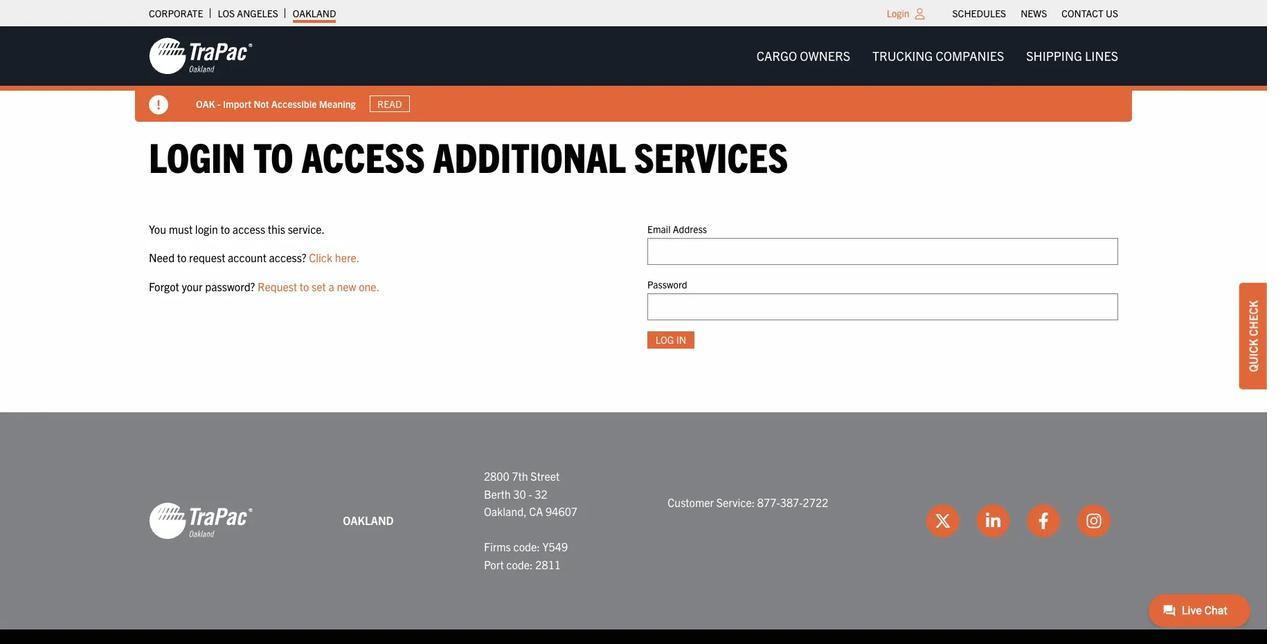 Task type: locate. For each thing, give the bounding box(es) containing it.
solid image
[[149, 96, 168, 115]]

customer service: 877-387-2722
[[668, 496, 829, 510]]

trucking companies
[[873, 48, 1004, 64]]

0 horizontal spatial -
[[217, 97, 221, 110]]

set
[[312, 280, 326, 294]]

quick
[[1247, 339, 1261, 372]]

1 horizontal spatial oakland
[[343, 514, 394, 528]]

schedules
[[953, 7, 1006, 19]]

cargo owners
[[757, 48, 851, 64]]

login
[[195, 222, 218, 236]]

you
[[149, 222, 166, 236]]

1 vertical spatial menu bar
[[746, 42, 1130, 70]]

0 vertical spatial -
[[217, 97, 221, 110]]

code:
[[514, 541, 540, 554], [506, 558, 533, 572]]

corporate
[[149, 7, 203, 19]]

email
[[648, 223, 671, 235]]

oakland image
[[149, 37, 253, 75], [149, 502, 253, 541]]

need
[[149, 251, 175, 265]]

request
[[189, 251, 225, 265]]

read
[[378, 98, 402, 110]]

None submit
[[648, 332, 695, 349]]

1 horizontal spatial login
[[887, 7, 910, 19]]

login left "light" icon
[[887, 7, 910, 19]]

menu bar
[[945, 3, 1126, 23], [746, 42, 1130, 70]]

email address
[[648, 223, 707, 235]]

news
[[1021, 7, 1047, 19]]

oak - import not accessible meaning
[[196, 97, 356, 110]]

94607
[[546, 505, 578, 519]]

387-
[[780, 496, 803, 510]]

menu bar down "light" icon
[[746, 42, 1130, 70]]

need to request account access? click here.
[[149, 251, 360, 265]]

firms
[[484, 541, 511, 554]]

1 vertical spatial -
[[529, 487, 532, 501]]

1 horizontal spatial -
[[529, 487, 532, 501]]

0 vertical spatial oakland image
[[149, 37, 253, 75]]

to right the need
[[177, 251, 187, 265]]

to
[[254, 131, 293, 181], [221, 222, 230, 236], [177, 251, 187, 265], [300, 280, 309, 294]]

oakland link
[[293, 3, 336, 23]]

menu bar containing cargo owners
[[746, 42, 1130, 70]]

firms code:  y549 port code:  2811
[[484, 541, 568, 572]]

trucking companies link
[[862, 42, 1016, 70]]

0 vertical spatial menu bar
[[945, 3, 1126, 23]]

code: up "2811"
[[514, 541, 540, 554]]

service:
[[717, 496, 755, 510]]

menu bar up shipping on the right top of the page
[[945, 3, 1126, 23]]

Email Address text field
[[648, 238, 1119, 265]]

login to access additional services main content
[[135, 131, 1132, 371]]

login link
[[887, 7, 910, 19]]

0 vertical spatial code:
[[514, 541, 540, 554]]

access
[[233, 222, 265, 236]]

- inside '2800 7th street berth 30 - 32 oakland, ca 94607'
[[529, 487, 532, 501]]

access
[[302, 131, 425, 181]]

you must login to access this service.
[[149, 222, 325, 236]]

banner
[[0, 26, 1267, 122]]

1 vertical spatial oakland
[[343, 514, 394, 528]]

login inside main content
[[149, 131, 245, 181]]

shipping lines link
[[1016, 42, 1130, 70]]

0 vertical spatial login
[[887, 7, 910, 19]]

quick check
[[1247, 300, 1261, 372]]

footer
[[0, 413, 1267, 645]]

here.
[[335, 251, 360, 265]]

owners
[[800, 48, 851, 64]]

2800 7th street berth 30 - 32 oakland, ca 94607
[[484, 470, 578, 519]]

address
[[673, 223, 707, 235]]

none submit inside login to access additional services main content
[[648, 332, 695, 349]]

oak
[[196, 97, 215, 110]]

not
[[254, 97, 269, 110]]

us
[[1106, 7, 1119, 19]]

light image
[[915, 8, 925, 19]]

contact
[[1062, 7, 1104, 19]]

2 oakland image from the top
[[149, 502, 253, 541]]

service.
[[288, 222, 325, 236]]

forgot your password? request to set a new one.
[[149, 280, 380, 294]]

cargo
[[757, 48, 797, 64]]

-
[[217, 97, 221, 110], [529, 487, 532, 501]]

oakland
[[293, 7, 336, 19], [343, 514, 394, 528]]

Password password field
[[648, 294, 1119, 321]]

- right 30
[[529, 487, 532, 501]]

one.
[[359, 280, 380, 294]]

access?
[[269, 251, 306, 265]]

login down 'oak'
[[149, 131, 245, 181]]

this
[[268, 222, 285, 236]]

click here. link
[[309, 251, 360, 265]]

login for login link
[[887, 7, 910, 19]]

forgot
[[149, 280, 179, 294]]

los angeles link
[[218, 3, 278, 23]]

oakland,
[[484, 505, 527, 519]]

1 vertical spatial oakland image
[[149, 502, 253, 541]]

32
[[535, 487, 548, 501]]

port
[[484, 558, 504, 572]]

account
[[228, 251, 267, 265]]

877-
[[758, 496, 780, 510]]

0 horizontal spatial oakland
[[293, 7, 336, 19]]

meaning
[[319, 97, 356, 110]]

2722
[[803, 496, 829, 510]]

- right 'oak'
[[217, 97, 221, 110]]

oakland image inside footer
[[149, 502, 253, 541]]

1 vertical spatial login
[[149, 131, 245, 181]]

login
[[887, 7, 910, 19], [149, 131, 245, 181]]

0 horizontal spatial login
[[149, 131, 245, 181]]

code: right port
[[506, 558, 533, 572]]



Task type: describe. For each thing, give the bounding box(es) containing it.
menu bar containing schedules
[[945, 3, 1126, 23]]

cargo owners link
[[746, 42, 862, 70]]

footer containing 2800 7th street
[[0, 413, 1267, 645]]

login to access additional services
[[149, 131, 788, 181]]

click
[[309, 251, 333, 265]]

companies
[[936, 48, 1004, 64]]

services
[[634, 131, 788, 181]]

request to set a new one. link
[[258, 280, 380, 294]]

request
[[258, 280, 297, 294]]

login for login to access additional services
[[149, 131, 245, 181]]

shipping lines
[[1027, 48, 1119, 64]]

to right 'login'
[[221, 222, 230, 236]]

7th
[[512, 470, 528, 483]]

banner containing cargo owners
[[0, 26, 1267, 122]]

accessible
[[271, 97, 317, 110]]

customer
[[668, 496, 714, 510]]

password
[[648, 278, 688, 291]]

read link
[[370, 95, 410, 112]]

oakland inside footer
[[343, 514, 394, 528]]

schedules link
[[953, 3, 1006, 23]]

30
[[513, 487, 526, 501]]

1 oakland image from the top
[[149, 37, 253, 75]]

shipping
[[1027, 48, 1083, 64]]

contact us
[[1062, 7, 1119, 19]]

a
[[329, 280, 334, 294]]

your
[[182, 280, 203, 294]]

new
[[337, 280, 356, 294]]

additional
[[433, 131, 626, 181]]

berth
[[484, 487, 511, 501]]

must
[[169, 222, 193, 236]]

los angeles
[[218, 7, 278, 19]]

2811
[[536, 558, 561, 572]]

lines
[[1085, 48, 1119, 64]]

to left the set
[[300, 280, 309, 294]]

to down oak - import not accessible meaning
[[254, 131, 293, 181]]

import
[[223, 97, 251, 110]]

street
[[531, 470, 560, 483]]

los
[[218, 7, 235, 19]]

0 vertical spatial oakland
[[293, 7, 336, 19]]

1 vertical spatial code:
[[506, 558, 533, 572]]

news link
[[1021, 3, 1047, 23]]

angeles
[[237, 7, 278, 19]]

trucking
[[873, 48, 933, 64]]

quick check link
[[1240, 283, 1267, 389]]

check
[[1247, 300, 1261, 336]]

2800
[[484, 470, 510, 483]]

corporate link
[[149, 3, 203, 23]]

password?
[[205, 280, 255, 294]]

y549
[[543, 541, 568, 554]]

contact us link
[[1062, 3, 1119, 23]]

ca
[[529, 505, 543, 519]]



Task type: vqa. For each thing, say whether or not it's contained in the screenshot.
service.
yes



